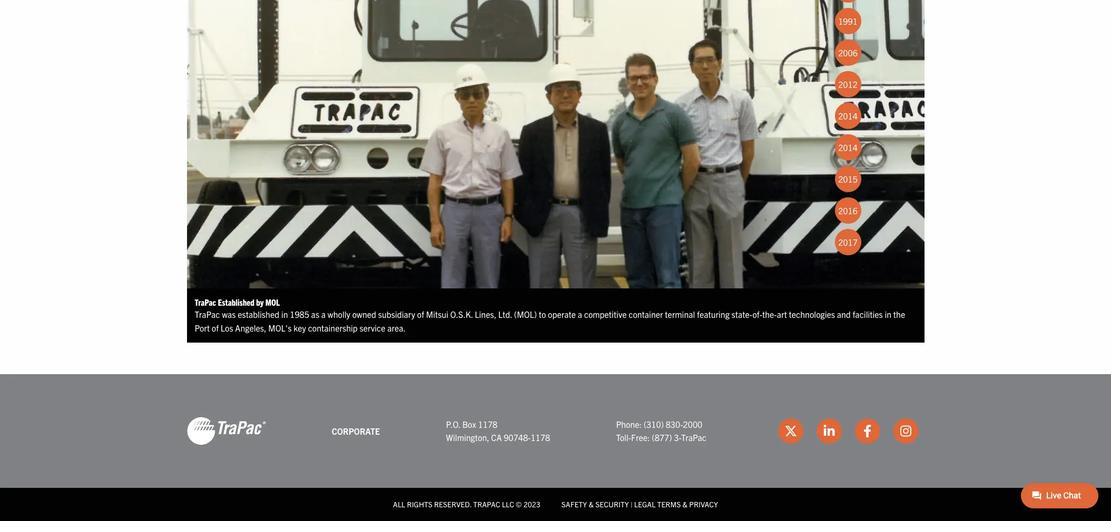Task type: vqa. For each thing, say whether or not it's contained in the screenshot.
community
no



Task type: locate. For each thing, give the bounding box(es) containing it.
corporate
[[332, 426, 380, 437]]

2017
[[839, 237, 858, 248]]

0 horizontal spatial a
[[321, 309, 326, 320]]

of left los
[[212, 323, 219, 333]]

1 vertical spatial 2014
[[839, 142, 858, 153]]

1 horizontal spatial 1178
[[531, 433, 550, 443]]

of left mitsui
[[417, 309, 424, 320]]

ltd.
[[498, 309, 512, 320]]

phone: (310) 830-2000 toll-free: (877) 3-trapac
[[616, 419, 707, 443]]

in up mol's
[[281, 309, 288, 320]]

2 2014 from the top
[[839, 142, 858, 153]]

2015
[[839, 174, 858, 184]]

1 horizontal spatial &
[[683, 500, 688, 510]]

0 vertical spatial 2014
[[839, 111, 858, 121]]

2014 up 2015
[[839, 142, 858, 153]]

&
[[589, 500, 594, 510], [683, 500, 688, 510]]

1178
[[478, 419, 498, 430], [531, 433, 550, 443]]

a right operate
[[578, 309, 582, 320]]

1178 up ca on the left bottom of the page
[[478, 419, 498, 430]]

1 2014 from the top
[[839, 111, 858, 121]]

1 vertical spatial trapac
[[195, 309, 220, 320]]

in left the the
[[885, 309, 892, 320]]

safety & security | legal terms & privacy
[[562, 500, 718, 510]]

1 horizontal spatial a
[[578, 309, 582, 320]]

& right terms
[[683, 500, 688, 510]]

3-
[[674, 433, 681, 443]]

all rights reserved. trapac llc © 2023
[[393, 500, 541, 510]]

2000
[[683, 419, 703, 430]]

1 vertical spatial 1178
[[531, 433, 550, 443]]

box
[[463, 419, 476, 430]]

2023
[[524, 500, 541, 510]]

& right safety
[[589, 500, 594, 510]]

security
[[596, 500, 629, 510]]

legal terms & privacy link
[[634, 500, 718, 510]]

mol's
[[268, 323, 292, 333]]

port
[[195, 323, 210, 333]]

0 vertical spatial of
[[417, 309, 424, 320]]

trapac
[[195, 297, 216, 308], [195, 309, 220, 320], [681, 433, 707, 443]]

1 horizontal spatial of
[[417, 309, 424, 320]]

2006
[[839, 47, 858, 58]]

art
[[777, 309, 787, 320]]

competitive
[[584, 309, 627, 320]]

2014
[[839, 111, 858, 121], [839, 142, 858, 153]]

p.o.
[[446, 419, 461, 430]]

reserved.
[[434, 500, 472, 510]]

angeles,
[[235, 323, 266, 333]]

all
[[393, 500, 405, 510]]

service
[[360, 323, 386, 333]]

90748-
[[504, 433, 531, 443]]

in
[[281, 309, 288, 320], [885, 309, 892, 320]]

©
[[516, 500, 522, 510]]

safety
[[562, 500, 587, 510]]

the-
[[763, 309, 777, 320]]

0 horizontal spatial of
[[212, 323, 219, 333]]

mitsui
[[426, 309, 449, 320]]

legal
[[634, 500, 656, 510]]

1 a from the left
[[321, 309, 326, 320]]

0 horizontal spatial in
[[281, 309, 288, 320]]

2014 down "2012"
[[839, 111, 858, 121]]

established
[[238, 309, 279, 320]]

footer
[[0, 375, 1112, 522]]

a right as at the left bottom of page
[[321, 309, 326, 320]]

1991
[[839, 16, 858, 26]]

1 horizontal spatial in
[[885, 309, 892, 320]]

state-
[[732, 309, 753, 320]]

footer containing p.o. box 1178
[[0, 375, 1112, 522]]

container
[[629, 309, 663, 320]]

and
[[837, 309, 851, 320]]

safety & security link
[[562, 500, 629, 510]]

as
[[311, 309, 319, 320]]

mol
[[265, 297, 280, 308]]

0 horizontal spatial &
[[589, 500, 594, 510]]

1 in from the left
[[281, 309, 288, 320]]

|
[[631, 500, 633, 510]]

a
[[321, 309, 326, 320], [578, 309, 582, 320]]

subsidiary
[[378, 309, 415, 320]]

0 horizontal spatial 1178
[[478, 419, 498, 430]]

of
[[417, 309, 424, 320], [212, 323, 219, 333]]

2 vertical spatial trapac
[[681, 433, 707, 443]]

1178 right ca on the left bottom of the page
[[531, 433, 550, 443]]

2 a from the left
[[578, 309, 582, 320]]



Task type: describe. For each thing, give the bounding box(es) containing it.
toll-
[[616, 433, 631, 443]]

facilities
[[853, 309, 883, 320]]

p.o. box 1178 wilmington, ca 90748-1178
[[446, 419, 550, 443]]

area.
[[387, 323, 406, 333]]

0 vertical spatial trapac
[[195, 297, 216, 308]]

830-
[[666, 419, 683, 430]]

terms
[[658, 500, 681, 510]]

0 vertical spatial 1178
[[478, 419, 498, 430]]

established
[[218, 297, 255, 308]]

technologies
[[789, 309, 835, 320]]

trapac
[[473, 500, 500, 510]]

by
[[256, 297, 264, 308]]

privacy
[[690, 500, 718, 510]]

to
[[539, 309, 546, 320]]

key
[[294, 323, 306, 333]]

wholly
[[328, 309, 350, 320]]

lines,
[[475, 309, 497, 320]]

1 & from the left
[[589, 500, 594, 510]]

1 vertical spatial of
[[212, 323, 219, 333]]

(310)
[[644, 419, 664, 430]]

trapac established by mol trapac was established in 1985 as a wholly owned subsidiary of mitsui o.s.k. lines, ltd. (mol) to operate a competitive container terminal featuring state-of-the-art technologies and facilities in the port of los angeles, mol's key containership service area.
[[195, 297, 906, 333]]

(877)
[[652, 433, 672, 443]]

(mol)
[[514, 309, 537, 320]]

2 & from the left
[[683, 500, 688, 510]]

free:
[[631, 433, 650, 443]]

operate
[[548, 309, 576, 320]]

wilmington,
[[446, 433, 489, 443]]

2012
[[839, 79, 858, 89]]

terminal
[[665, 309, 695, 320]]

featuring
[[697, 309, 730, 320]]

llc
[[502, 500, 514, 510]]

2 in from the left
[[885, 309, 892, 320]]

corporate image
[[187, 417, 266, 447]]

was
[[222, 309, 236, 320]]

2016
[[839, 205, 858, 216]]

o.s.k.
[[450, 309, 473, 320]]

rights
[[407, 500, 433, 510]]

phone:
[[616, 419, 642, 430]]

owned
[[352, 309, 376, 320]]

containership
[[308, 323, 358, 333]]

trapac inside phone: (310) 830-2000 toll-free: (877) 3-trapac
[[681, 433, 707, 443]]

los
[[221, 323, 233, 333]]

1985
[[290, 309, 309, 320]]

of-
[[753, 309, 763, 320]]

the
[[894, 309, 906, 320]]

ca
[[491, 433, 502, 443]]



